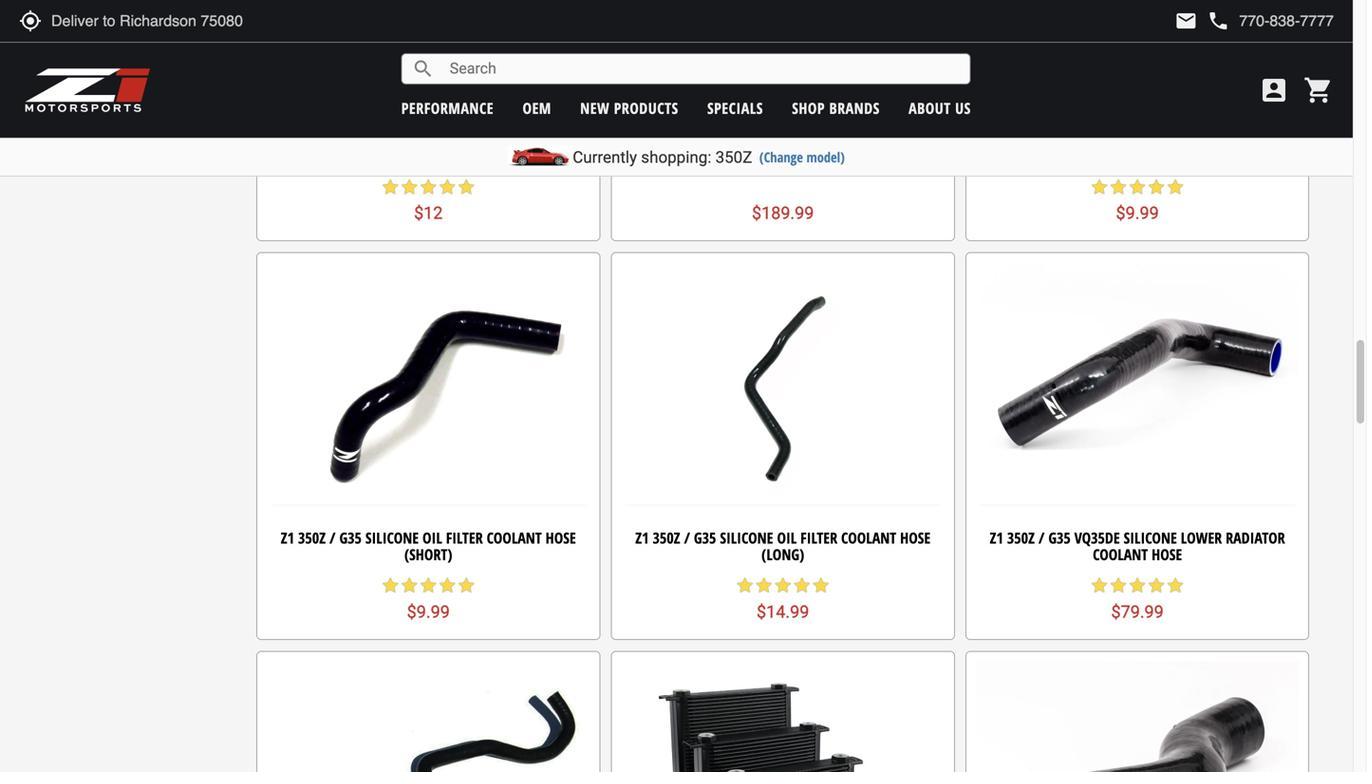 Task type: locate. For each thing, give the bounding box(es) containing it.
silicone inside z1 350z / g35 silicone oil filter coolant hose (formed)
[[1075, 129, 1128, 149]]

0 vertical spatial $9.99
[[1117, 203, 1160, 223]]

currently
[[573, 148, 637, 167]]

hose
[[460, 129, 491, 149], [1255, 129, 1286, 149], [546, 528, 576, 548], [901, 528, 931, 548], [1152, 544, 1183, 565]]

oem
[[523, 98, 552, 118]]

hose inside z1 350z / g35 silicone oil filter coolant hose (short)
[[546, 528, 576, 548]]

coolant right (long)
[[842, 528, 897, 548]]

350z
[[642, 129, 670, 149], [1008, 129, 1035, 149], [716, 148, 753, 167], [298, 528, 326, 548], [653, 528, 681, 548], [1008, 528, 1035, 548]]

1 vertical spatial $9.99
[[407, 602, 450, 622]]

silicone inside z1 350z / g35 silicone oil filter coolant hose (short)
[[366, 528, 419, 548]]

1 horizontal spatial filter
[[801, 528, 838, 548]]

2 horizontal spatial filter
[[1156, 129, 1193, 149]]

oil for (short)
[[423, 528, 442, 548]]

0 horizontal spatial $9.99
[[407, 602, 450, 622]]

hose inside z1 350z / g35 vq35de silicone lower radiator coolant hose
[[1152, 544, 1183, 565]]

1 horizontal spatial oil
[[777, 528, 797, 548]]

$9.99 for (short)
[[407, 602, 450, 622]]

g35 inside the z1 350z / g35 silicone oil filter coolant hose (long)
[[694, 528, 717, 548]]

z1 inside the z1 350z / g35 silicone oil filter coolant hose (long)
[[636, 528, 649, 548]]

coolant inside z1 350z / g35 silicone oil filter coolant hose (formed)
[[1196, 129, 1252, 149]]

g35 inside z1 350z / g35 vq35de silicone lower radiator coolant hose
[[1049, 528, 1071, 548]]

$14.99
[[757, 602, 810, 622]]

350z for z1 350z / g35 power steering cooler upgrade kit
[[642, 129, 670, 149]]

g35 left power
[[684, 129, 706, 149]]

coolant inside the z1 350z / g35 silicone oil filter coolant hose (long)
[[842, 528, 897, 548]]

filter for (formed)
[[1156, 129, 1193, 149]]

g35 for z1 350z / g35 silicone oil filter coolant hose (formed)
[[1049, 129, 1071, 149]]

0 horizontal spatial oil
[[423, 528, 442, 548]]

0 vertical spatial star star star star star $9.99
[[1091, 177, 1186, 223]]

filter inside z1 350z / g35 silicone oil filter coolant hose (formed)
[[1156, 129, 1193, 149]]

z1 inside z1 350z / g35 silicone oil filter coolant hose (short)
[[281, 528, 294, 548]]

my_location
[[19, 9, 42, 32]]

g35 left (short)
[[340, 528, 362, 548]]

cooler
[[815, 129, 860, 149]]

1 horizontal spatial $9.99
[[1117, 203, 1160, 223]]

currently shopping: 350z (change model)
[[573, 148, 845, 167]]

/ for z1 350z / g35 silicone oil filter coolant hose (long)
[[684, 528, 691, 548]]

350z inside the z1 350z / g35 silicone oil filter coolant hose (long)
[[653, 528, 681, 548]]

lower
[[1181, 528, 1223, 548]]

g35 left (long)
[[694, 528, 717, 548]]

350z inside z1 350z / g35 vq35de silicone lower radiator coolant hose
[[1008, 528, 1035, 548]]

(formed)
[[1108, 145, 1168, 166]]

/
[[674, 129, 680, 149], [1039, 129, 1045, 149], [330, 528, 336, 548], [684, 528, 691, 548], [1039, 528, 1045, 548]]

silicone for z1 350z / g35 silicone oil filter coolant hose (short)
[[366, 528, 419, 548]]

about us
[[909, 98, 971, 118]]

hose inside z1 350z / g35 silicone oil filter coolant hose (formed)
[[1255, 129, 1286, 149]]

star star star star star $9.99 for (short)
[[381, 576, 476, 622]]

350z for z1 350z / g35 vq35de silicone lower radiator coolant hose
[[1008, 528, 1035, 548]]

350z inside z1 350z / g35 silicone oil filter coolant hose (short)
[[298, 528, 326, 548]]

g35 inside z1 350z / g35 silicone oil filter coolant hose (short)
[[340, 528, 362, 548]]

0 horizontal spatial filter
[[446, 528, 483, 548]]

z1 motorsports logo image
[[24, 66, 151, 114]]

(change
[[760, 148, 804, 166]]

$9.99
[[1117, 203, 1160, 223], [407, 602, 450, 622]]

coolant
[[401, 129, 457, 149], [1196, 129, 1252, 149], [487, 528, 542, 548], [842, 528, 897, 548], [1093, 544, 1149, 565]]

phone
[[1208, 9, 1230, 32]]

shop brands
[[792, 98, 880, 118]]

g35 left vq35de
[[1049, 528, 1071, 548]]

star star star star star $9.99
[[1091, 177, 1186, 223], [381, 576, 476, 622]]

/ for z1 350z / g35 silicone oil filter coolant hose (formed)
[[1039, 129, 1045, 149]]

(long)
[[762, 544, 805, 565]]

coolant right (short)
[[487, 528, 542, 548]]

coolant inside z1 350z / g35 silicone oil filter coolant hose (short)
[[487, 528, 542, 548]]

g35 left (formed)
[[1049, 129, 1071, 149]]

(short)
[[405, 544, 453, 565]]

oil
[[1132, 129, 1152, 149], [423, 528, 442, 548], [777, 528, 797, 548]]

/ for z1 350z / g35 vq35de silicone lower radiator coolant hose
[[1039, 528, 1045, 548]]

upgrade
[[864, 129, 919, 149]]

hose inside the z1 350z / g35 silicone oil filter coolant hose (long)
[[901, 528, 931, 548]]

star
[[381, 177, 400, 196], [400, 177, 419, 196], [419, 177, 438, 196], [438, 177, 457, 196], [457, 177, 476, 196], [1091, 177, 1110, 196], [1110, 177, 1129, 196], [1129, 177, 1148, 196], [1148, 177, 1167, 196], [1167, 177, 1186, 196], [381, 576, 400, 595], [400, 576, 419, 595], [419, 576, 438, 595], [438, 576, 457, 595], [457, 576, 476, 595], [736, 576, 755, 595], [755, 576, 774, 595], [774, 576, 793, 595], [793, 576, 812, 595], [812, 576, 831, 595], [1091, 576, 1110, 595], [1110, 576, 1129, 595], [1129, 576, 1148, 595], [1148, 576, 1167, 595], [1167, 576, 1186, 595]]

/ inside z1 350z / g35 silicone oil filter coolant hose (short)
[[330, 528, 336, 548]]

filter
[[1156, 129, 1193, 149], [446, 528, 483, 548], [801, 528, 838, 548]]

oil inside the z1 350z / g35 silicone oil filter coolant hose (long)
[[777, 528, 797, 548]]

star star star star star $9.99 for (formed)
[[1091, 177, 1186, 223]]

star star star star star $9.99 down (formed)
[[1091, 177, 1186, 223]]

filter inside z1 350z / g35 silicone oil filter coolant hose (short)
[[446, 528, 483, 548]]

g35 for z1 350z / g35 silicone oil filter coolant hose (long)
[[694, 528, 717, 548]]

$9.99 down (formed)
[[1117, 203, 1160, 223]]

vq35de
[[1075, 528, 1121, 548]]

coolant right (formed)
[[1196, 129, 1252, 149]]

star star star star star $9.99 down (short)
[[381, 576, 476, 622]]

Search search field
[[435, 54, 971, 84]]

2 horizontal spatial oil
[[1132, 129, 1152, 149]]

shopping_cart link
[[1299, 75, 1335, 105]]

oil for (long)
[[777, 528, 797, 548]]

g35
[[684, 129, 706, 149], [1049, 129, 1071, 149], [340, 528, 362, 548], [694, 528, 717, 548], [1049, 528, 1071, 548]]

about
[[909, 98, 951, 118]]

1 horizontal spatial star star star star star $9.99
[[1091, 177, 1186, 223]]

350z inside z1 350z / g35 silicone oil filter coolant hose (formed)
[[1008, 129, 1035, 149]]

z1 inside z1 350z / g35 silicone oil filter coolant hose (formed)
[[990, 129, 1004, 149]]

/ inside z1 350z / g35 vq35de silicone lower radiator coolant hose
[[1039, 528, 1045, 548]]

$79.99
[[1112, 602, 1164, 622]]

g35 inside z1 350z / g35 silicone oil filter coolant hose (formed)
[[1049, 129, 1071, 149]]

coolant down performance at the left of the page
[[401, 129, 457, 149]]

silicone inside the z1 350z / g35 silicone oil filter coolant hose (long)
[[720, 528, 774, 548]]

z1 for z1 350z / g35 power steering cooler upgrade kit
[[625, 129, 639, 149]]

silicone
[[344, 129, 398, 149], [1075, 129, 1128, 149], [366, 528, 419, 548], [720, 528, 774, 548], [1124, 528, 1178, 548]]

star star star star star $79.99
[[1091, 576, 1186, 622]]

coolant up the star star star star star $79.99
[[1093, 544, 1149, 565]]

mail link
[[1175, 9, 1198, 32]]

$9.99 down (short)
[[407, 602, 450, 622]]

/ for z1 350z / g35 silicone oil filter coolant hose (short)
[[330, 528, 336, 548]]

z1
[[625, 129, 639, 149], [990, 129, 1004, 149], [281, 528, 294, 548], [636, 528, 649, 548], [990, 528, 1004, 548]]

/ inside z1 350z / g35 silicone oil filter coolant hose (formed)
[[1039, 129, 1045, 149]]

phone link
[[1208, 9, 1335, 32]]

z1 350z / g35 silicone oil filter coolant hose (formed)
[[990, 129, 1286, 166]]

filter inside the z1 350z / g35 silicone oil filter coolant hose (long)
[[801, 528, 838, 548]]

oil inside z1 350z / g35 silicone oil filter coolant hose (short)
[[423, 528, 442, 548]]

z1 inside z1 350z / g35 vq35de silicone lower radiator coolant hose
[[990, 528, 1004, 548]]

1 vertical spatial star star star star star $9.99
[[381, 576, 476, 622]]

oil inside z1 350z / g35 silicone oil filter coolant hose (formed)
[[1132, 129, 1152, 149]]

/ inside the z1 350z / g35 silicone oil filter coolant hose (long)
[[684, 528, 691, 548]]

0 horizontal spatial star star star star star $9.99
[[381, 576, 476, 622]]



Task type: vqa. For each thing, say whether or not it's contained in the screenshot.
Received within Package Returned to Sender - We have received your shipment back to us. Please call in to our sales department if this was in error.
no



Task type: describe. For each thing, give the bounding box(es) containing it.
coolant for z1 350z / g35 silicone oil filter coolant hose (long)
[[842, 528, 897, 548]]

z1 for z1 350z / g35 silicone oil filter coolant hose (long)
[[636, 528, 649, 548]]

g35 for z1 350z / g35 vq35de silicone lower radiator coolant hose
[[1049, 528, 1071, 548]]

/ for z1 350z / g35 power steering cooler upgrade kit
[[674, 129, 680, 149]]

coolant for z1 350z / g35 silicone oil filter coolant hose (short)
[[487, 528, 542, 548]]

performance link
[[402, 98, 494, 118]]

products
[[614, 98, 679, 118]]

mail phone
[[1175, 9, 1230, 32]]

model)
[[807, 148, 845, 166]]

silicone for z1 350z / g35 silicone oil filter coolant hose (long)
[[720, 528, 774, 548]]

shop
[[792, 98, 826, 118]]

reinforced silicone coolant hose 8mm (5/16") id
[[267, 129, 590, 149]]

reinforced
[[267, 129, 340, 149]]

oem link
[[523, 98, 552, 118]]

account_box
[[1260, 75, 1290, 105]]

mail
[[1175, 9, 1198, 32]]

about us link
[[909, 98, 971, 118]]

g35 for z1 350z / g35 power steering cooler upgrade kit
[[684, 129, 706, 149]]

star star star star star $14.99
[[736, 576, 831, 622]]

8mm
[[494, 129, 525, 149]]

us
[[956, 98, 971, 118]]

search
[[412, 57, 435, 80]]

steering
[[756, 129, 812, 149]]

shop brands link
[[792, 98, 880, 118]]

radiator
[[1226, 528, 1286, 548]]

z1 for z1 350z / g35 silicone oil filter coolant hose (short)
[[281, 528, 294, 548]]

hose for z1 350z / g35 silicone oil filter coolant hose (short)
[[546, 528, 576, 548]]

350z for z1 350z / g35 silicone oil filter coolant hose (formed)
[[1008, 129, 1035, 149]]

new products
[[581, 98, 679, 118]]

brands
[[830, 98, 880, 118]]

silicone inside z1 350z / g35 vq35de silicone lower radiator coolant hose
[[1124, 528, 1178, 548]]

350z for z1 350z / g35 silicone oil filter coolant hose (short)
[[298, 528, 326, 548]]

z1 350z / g35 silicone oil filter coolant hose (short)
[[281, 528, 576, 565]]

$189.99
[[752, 203, 814, 223]]

$12
[[414, 203, 443, 223]]

account_box link
[[1255, 75, 1295, 105]]

hose for z1 350z / g35 silicone oil filter coolant hose (formed)
[[1255, 129, 1286, 149]]

shopping:
[[641, 148, 712, 167]]

power
[[710, 129, 752, 149]]

performance
[[402, 98, 494, 118]]

coolant for z1 350z / g35 silicone oil filter coolant hose (formed)
[[1196, 129, 1252, 149]]

350z for z1 350z / g35 silicone oil filter coolant hose (long)
[[653, 528, 681, 548]]

z1 350z / g35 power steering cooler upgrade kit
[[625, 129, 942, 149]]

silicone for z1 350z / g35 silicone oil filter coolant hose (formed)
[[1075, 129, 1128, 149]]

filter for (long)
[[801, 528, 838, 548]]

new
[[581, 98, 610, 118]]

z1 for z1 350z / g35 silicone oil filter coolant hose (formed)
[[990, 129, 1004, 149]]

z1 for z1 350z / g35 vq35de silicone lower radiator coolant hose
[[990, 528, 1004, 548]]

hose for z1 350z / g35 silicone oil filter coolant hose (long)
[[901, 528, 931, 548]]

kit
[[923, 129, 942, 149]]

(change model) link
[[760, 148, 845, 166]]

coolant inside z1 350z / g35 vq35de silicone lower radiator coolant hose
[[1093, 544, 1149, 565]]

star star star star star $12
[[381, 177, 476, 223]]

shopping_cart
[[1304, 75, 1335, 105]]

id
[[577, 129, 590, 149]]

specials
[[708, 98, 764, 118]]

oil for (formed)
[[1132, 129, 1152, 149]]

$9.99 for (formed)
[[1117, 203, 1160, 223]]

(5/16")
[[529, 129, 573, 149]]

filter for (short)
[[446, 528, 483, 548]]

z1 350z / g35 silicone oil filter coolant hose (long)
[[636, 528, 931, 565]]

new products link
[[581, 98, 679, 118]]

g35 for z1 350z / g35 silicone oil filter coolant hose (short)
[[340, 528, 362, 548]]

specials link
[[708, 98, 764, 118]]

z1 350z / g35 vq35de silicone lower radiator coolant hose
[[990, 528, 1286, 565]]



